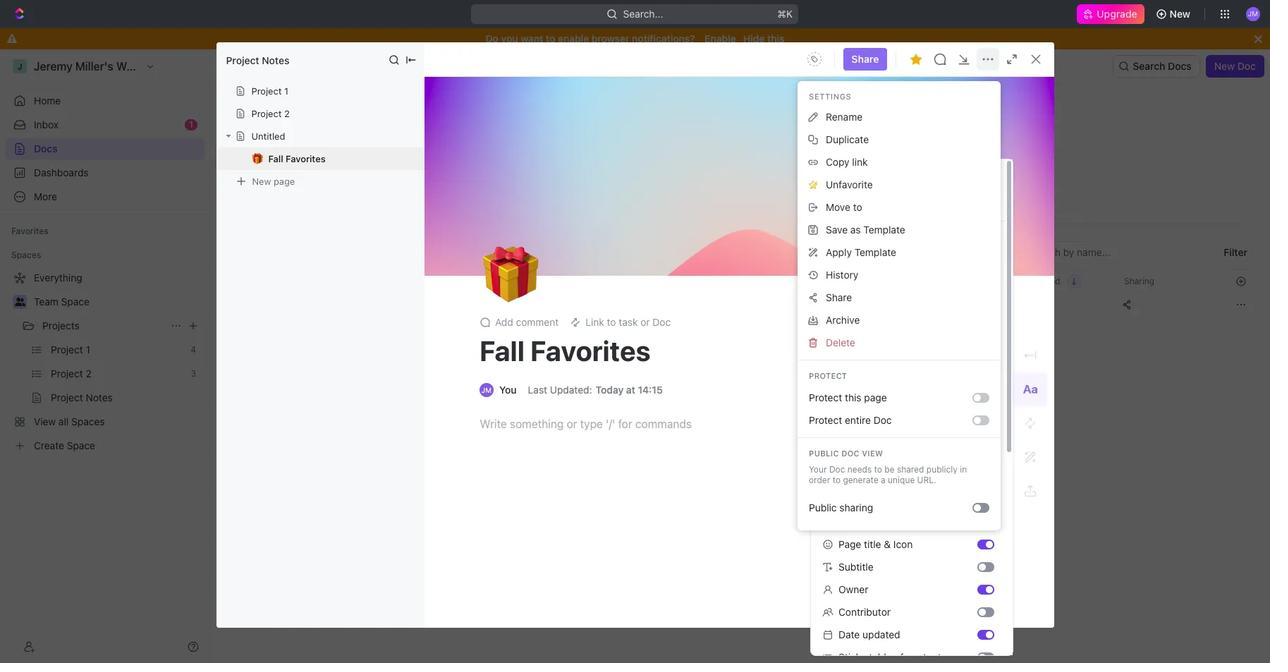 Task type: locate. For each thing, give the bounding box(es) containing it.
tab list
[[245, 241, 582, 270]]

in
[[961, 464, 968, 475]]

untitled down recent
[[265, 143, 301, 155]]

1 horizontal spatial fall
[[480, 334, 525, 367]]

project
[[226, 54, 259, 66], [252, 85, 282, 97], [252, 108, 282, 119], [611, 143, 643, 155]]

comment
[[516, 316, 559, 328]]

protect for protect
[[809, 371, 848, 380]]

0 vertical spatial date
[[1012, 276, 1031, 286]]

page for page width
[[823, 387, 846, 399]]

2 horizontal spatial docs
[[1169, 60, 1192, 72]]

date inside button
[[1012, 276, 1031, 286]]

public inside public doc view your doc needs to be shared publicly in order to generate a unique url.
[[809, 449, 840, 458]]

new doc
[[1215, 60, 1257, 72]]

this right the hide
[[768, 32, 785, 44]]

new for new page
[[252, 175, 271, 187]]

tree containing team space
[[6, 267, 205, 457]]

1 horizontal spatial new
[[1170, 8, 1191, 20]]

0 vertical spatial protect
[[809, 371, 848, 380]]

page left width
[[823, 387, 846, 399]]

0 horizontal spatial page
[[274, 175, 295, 187]]

docs right the search
[[1169, 60, 1192, 72]]

normal
[[892, 351, 926, 363]]

•
[[304, 144, 308, 155], [996, 144, 1000, 155]]

to right move
[[854, 201, 863, 213]]

page down 'untitled •'
[[274, 175, 295, 187]]

0 horizontal spatial docs
[[34, 143, 58, 155]]

new right search docs
[[1215, 60, 1236, 72]]

1 vertical spatial public
[[809, 502, 837, 514]]

2 horizontal spatial new
[[1215, 60, 1236, 72]]

date up the 'just'
[[1012, 276, 1031, 286]]

home link
[[6, 90, 205, 112]]

1 protect from the top
[[809, 371, 848, 380]]

0 vertical spatial share
[[852, 53, 880, 65]]

fall favorites up new page
[[269, 153, 326, 164]]

apply for apply typography to all pages
[[849, 453, 872, 464]]

0 horizontal spatial notes
[[262, 54, 290, 66]]

2 protect from the top
[[809, 392, 843, 404]]

font size
[[823, 322, 867, 334]]

copy
[[826, 156, 850, 168]]

row
[[228, 270, 1254, 293]]

0 horizontal spatial column header
[[228, 270, 243, 293]]

1 cell from the left
[[228, 292, 243, 318]]

1 font from the top
[[823, 236, 844, 248]]

font for font
[[823, 236, 844, 248]]

1 vertical spatial 1
[[189, 119, 193, 130]]

1 • from the left
[[304, 144, 308, 155]]

page down cover
[[839, 538, 862, 550]]

public
[[809, 449, 840, 458], [809, 502, 837, 514]]

favorites
[[591, 118, 640, 131], [286, 153, 326, 164], [11, 226, 49, 236], [531, 334, 651, 367]]

⌘k
[[778, 8, 794, 20]]

favorites button
[[6, 223, 54, 240]]

projects link
[[42, 315, 165, 337]]

protect
[[809, 371, 848, 380], [809, 392, 843, 404], [809, 414, 843, 426]]

0 horizontal spatial new
[[252, 175, 271, 187]]

to right 'want'
[[546, 32, 556, 44]]

apply template button
[[804, 241, 996, 264]]

new inside new doc button
[[1215, 60, 1236, 72]]

protect up page width on the bottom of page
[[809, 371, 848, 380]]

protect down "protect this page"
[[809, 414, 843, 426]]

2 horizontal spatial cell
[[891, 292, 1003, 318]]

docs link
[[6, 138, 205, 160]]

1 vertical spatial notes
[[646, 143, 673, 155]]

font up "delete" at right bottom
[[823, 322, 844, 334]]

1 vertical spatial fall
[[480, 334, 525, 367]]

owner
[[839, 584, 869, 596]]

column header
[[228, 270, 243, 293], [891, 270, 1003, 293]]

🎁
[[246, 144, 257, 155]]

apply inside button
[[826, 246, 852, 258]]

search
[[1133, 60, 1166, 72]]

3 protect from the top
[[809, 414, 843, 426]]

docs down inbox
[[34, 143, 58, 155]]

to inside button
[[854, 201, 863, 213]]

date for date viewed
[[1012, 276, 1031, 286]]

fall
[[269, 153, 283, 164], [480, 334, 525, 367]]

assigned button
[[478, 241, 528, 270]]

1 vertical spatial apply
[[849, 453, 872, 464]]

as
[[851, 224, 861, 236]]

fall up new page
[[269, 153, 283, 164]]

entire
[[845, 414, 871, 426]]

share down history
[[826, 291, 853, 303]]

project 2
[[252, 108, 290, 119]]

2 vertical spatial new
[[252, 175, 271, 187]]

to left the be
[[875, 464, 883, 475]]

move
[[826, 201, 851, 213]]

fall favorites down the 'comment'
[[480, 334, 651, 367]]

1 horizontal spatial column header
[[891, 270, 1003, 293]]

this up protect entire doc
[[845, 392, 862, 404]]

team space
[[34, 296, 90, 308]]

1 vertical spatial protect
[[809, 392, 843, 404]]

1 vertical spatial this
[[845, 392, 862, 404]]

upgrade
[[1098, 8, 1138, 20]]

0 horizontal spatial cell
[[228, 292, 243, 318]]

untitled down 'untitled •'
[[265, 166, 301, 178]]

0 horizontal spatial project notes
[[226, 54, 290, 66]]

1 vertical spatial page
[[865, 392, 887, 404]]

location
[[594, 276, 628, 286]]

new inside new button
[[1170, 8, 1191, 20]]

search...
[[624, 8, 664, 20]]

template down "save as template"
[[855, 246, 897, 258]]

size
[[847, 322, 867, 334]]

view
[[862, 449, 884, 458]]

docs up project 1
[[236, 60, 260, 72]]

1 horizontal spatial cell
[[586, 292, 727, 318]]

date viewed
[[1012, 276, 1061, 286]]

0 vertical spatial notes
[[262, 54, 290, 66]]

1 horizontal spatial page
[[865, 392, 887, 404]]

public for public sharing
[[809, 502, 837, 514]]

2 vertical spatial untitled
[[265, 166, 301, 178]]

archive button
[[804, 309, 996, 332]]

cell
[[228, 292, 243, 318], [586, 292, 727, 318], [891, 292, 1003, 318]]

page
[[274, 175, 295, 187], [865, 392, 887, 404]]

2 public from the top
[[809, 502, 837, 514]]

small
[[839, 351, 864, 363]]

sharing
[[1125, 276, 1155, 286]]

0 horizontal spatial date
[[839, 629, 860, 641]]

page up the 'default'
[[865, 392, 887, 404]]

0 vertical spatial fall
[[269, 153, 283, 164]]

1 horizontal spatial •
[[996, 144, 1000, 155]]

new for new doc
[[1215, 60, 1236, 72]]

0 vertical spatial font
[[823, 236, 844, 248]]

be
[[885, 464, 895, 475]]

1 column header from the left
[[228, 270, 243, 293]]

page
[[823, 171, 852, 186], [823, 387, 846, 399], [839, 538, 862, 550]]

apply
[[826, 246, 852, 258], [849, 453, 872, 464]]

protect up protect entire doc
[[809, 392, 843, 404]]

page width
[[823, 387, 877, 399]]

move to
[[826, 201, 863, 213]]

0 vertical spatial public
[[809, 449, 840, 458]]

project 1
[[252, 85, 289, 97]]

width
[[849, 387, 877, 399]]

rename button
[[804, 106, 996, 128]]

1 vertical spatial share
[[826, 291, 853, 303]]

unfavorite
[[826, 178, 873, 190]]

0 vertical spatial project notes
[[226, 54, 290, 66]]

0 vertical spatial fall favorites
[[269, 153, 326, 164]]

created by me
[[937, 118, 1015, 131]]

public up your
[[809, 449, 840, 458]]

0 vertical spatial this
[[768, 32, 785, 44]]

• inside 'untitled •'
[[304, 144, 308, 155]]

tree
[[6, 267, 205, 457]]

1 horizontal spatial fall favorites
[[480, 334, 651, 367]]

tree inside the sidebar "navigation"
[[6, 267, 205, 457]]

home
[[34, 95, 61, 107]]

this
[[768, 32, 785, 44], [845, 392, 862, 404]]

updated
[[863, 629, 901, 641]]

2 vertical spatial page
[[839, 538, 862, 550]]

0 horizontal spatial •
[[304, 144, 308, 155]]

2 vertical spatial protect
[[809, 414, 843, 426]]

0 vertical spatial untitled
[[252, 131, 285, 142]]

apply up needs
[[849, 453, 872, 464]]

sidebar navigation
[[0, 49, 211, 663]]

1 vertical spatial page
[[823, 387, 846, 399]]

template
[[864, 224, 906, 236], [855, 246, 897, 258]]

0 vertical spatial page
[[823, 171, 852, 186]]

0 vertical spatial new
[[1170, 8, 1191, 20]]

save as template button
[[804, 219, 996, 241]]

workspace
[[417, 248, 469, 260]]

new up search docs
[[1170, 8, 1191, 20]]

template down advanced
[[864, 224, 906, 236]]

1 horizontal spatial notes
[[646, 143, 673, 155]]

1 vertical spatial template
[[855, 246, 897, 258]]

to
[[546, 32, 556, 44], [854, 201, 863, 213], [922, 453, 930, 464], [875, 464, 883, 475], [833, 475, 841, 485]]

0 vertical spatial apply
[[826, 246, 852, 258]]

history
[[826, 269, 859, 281]]

1 public from the top
[[809, 449, 840, 458]]

duplicate
[[826, 133, 869, 145]]

1 horizontal spatial this
[[845, 392, 862, 404]]

1
[[284, 85, 289, 97], [189, 119, 193, 130]]

0 horizontal spatial 1
[[189, 119, 193, 130]]

just now
[[1012, 298, 1053, 310]]

unique
[[888, 475, 915, 485]]

apply down save
[[826, 246, 852, 258]]

1 horizontal spatial 1
[[284, 85, 289, 97]]

font for font size
[[823, 322, 844, 334]]

page down "copy" at the right top of page
[[823, 171, 852, 186]]

1 vertical spatial new
[[1215, 60, 1236, 72]]

1 horizontal spatial date
[[1012, 276, 1031, 286]]

contributor
[[839, 606, 891, 618]]

advanced
[[863, 203, 904, 214]]

duplicate button
[[804, 128, 996, 151]]

fall down add
[[480, 334, 525, 367]]

move to button
[[804, 196, 996, 219]]

date updated
[[839, 629, 901, 641]]

untitled
[[252, 131, 285, 142], [265, 143, 301, 155], [265, 166, 301, 178]]

your
[[809, 464, 827, 475]]

date for date updated
[[839, 629, 860, 641]]

date
[[1012, 276, 1031, 286], [839, 629, 860, 641]]

1 vertical spatial project notes
[[611, 143, 673, 155]]

public down order
[[809, 502, 837, 514]]

1 horizontal spatial project notes
[[611, 143, 673, 155]]

2 font from the top
[[823, 322, 844, 334]]

font down save
[[823, 236, 844, 248]]

share up "settings"
[[852, 53, 880, 65]]

14:15
[[638, 384, 663, 396]]

1 vertical spatial font
[[823, 322, 844, 334]]

new down 🎁
[[252, 175, 271, 187]]

by
[[983, 118, 996, 131]]

1 vertical spatial date
[[839, 629, 860, 641]]

new for new
[[1170, 8, 1191, 20]]

team space link
[[34, 291, 202, 313]]

protect for protect entire doc
[[809, 414, 843, 426]]

font
[[823, 236, 844, 248], [823, 322, 844, 334]]

date down contributor
[[839, 629, 860, 641]]

untitled up 🎁
[[252, 131, 285, 142]]

0 horizontal spatial fall favorites
[[269, 153, 326, 164]]

assigned
[[482, 248, 525, 260]]



Task type: vqa. For each thing, say whether or not it's contained in the screenshot.
Generic Name's Workspace, , element on the top left of page
no



Task type: describe. For each thing, give the bounding box(es) containing it.
1 vertical spatial untitled
[[265, 143, 301, 155]]

date viewed button
[[1003, 270, 1082, 292]]

• link
[[931, 138, 1242, 161]]

cover image
[[839, 516, 896, 528]]

1 vertical spatial fall favorites
[[480, 334, 651, 367]]

page for page details
[[823, 171, 852, 186]]

docs inside the sidebar "navigation"
[[34, 143, 58, 155]]

protect entire doc
[[809, 414, 892, 426]]

favorites inside button
[[11, 226, 49, 236]]

last updated: today at 14:15
[[528, 384, 663, 396]]

delete
[[826, 337, 856, 349]]

unfavorite button
[[804, 174, 996, 196]]

page title & icon
[[839, 538, 913, 550]]

page details
[[823, 171, 895, 186]]

image
[[868, 516, 896, 528]]

enable
[[705, 32, 737, 44]]

0 vertical spatial page
[[274, 175, 295, 187]]

add
[[495, 316, 514, 328]]

untitled •
[[265, 143, 308, 155]]

public sharing
[[809, 502, 874, 514]]

rename
[[826, 111, 863, 123]]

shared
[[898, 464, 925, 475]]

share inside button
[[826, 291, 853, 303]]

copy link
[[826, 156, 868, 168]]

just now table
[[228, 270, 1254, 319]]

3 cell from the left
[[891, 292, 1003, 318]]

protect for protect this page
[[809, 392, 843, 404]]

docs inside button
[[1169, 60, 1192, 72]]

publicly
[[927, 464, 958, 475]]

now
[[1034, 298, 1053, 310]]

tab list containing workspace
[[245, 241, 582, 270]]

apply for apply template
[[826, 246, 852, 258]]

history button
[[804, 264, 996, 286]]

archive
[[826, 314, 860, 326]]

2 cell from the left
[[586, 292, 727, 318]]

created
[[937, 118, 980, 131]]

link
[[853, 156, 868, 168]]

workspace button
[[414, 241, 473, 270]]

pages
[[944, 453, 968, 464]]

new doc button
[[1206, 55, 1265, 78]]

doc inside button
[[1238, 60, 1257, 72]]

0 vertical spatial template
[[864, 224, 906, 236]]

order
[[809, 475, 831, 485]]

row containing location
[[228, 270, 1254, 293]]

title
[[864, 538, 882, 550]]

spaces
[[11, 250, 41, 260]]

tags
[[735, 276, 754, 286]]

0 horizontal spatial this
[[768, 32, 785, 44]]

url.
[[918, 475, 937, 485]]

&
[[884, 538, 891, 550]]

default
[[849, 416, 883, 428]]

want
[[521, 32, 544, 44]]

new button
[[1151, 3, 1200, 25]]

space
[[61, 296, 90, 308]]

settings
[[809, 92, 852, 101]]

apply typography to all pages
[[849, 453, 968, 464]]

dashboards link
[[6, 162, 205, 184]]

2 column header from the left
[[891, 270, 1003, 293]]

new page
[[252, 175, 295, 187]]

upgrade link
[[1078, 4, 1145, 24]]

last
[[528, 384, 548, 396]]

Search by name... text field
[[1030, 242, 1208, 263]]

you
[[501, 32, 518, 44]]

copy link button
[[804, 151, 996, 174]]

team
[[34, 296, 58, 308]]

generate
[[844, 475, 879, 485]]

all
[[933, 453, 942, 464]]

delete button
[[804, 332, 996, 354]]

large
[[953, 351, 979, 363]]

viewed
[[1033, 276, 1061, 286]]

subtitle
[[839, 561, 874, 573]]

search docs
[[1133, 60, 1192, 72]]

2 • from the left
[[996, 144, 1000, 155]]

page for page title & icon
[[839, 538, 862, 550]]

0 vertical spatial 1
[[284, 85, 289, 97]]

just now row
[[228, 291, 1254, 319]]

user group image
[[14, 298, 25, 306]]

cover
[[839, 516, 866, 528]]

sans
[[842, 287, 861, 297]]

untitled link
[[240, 161, 550, 183]]

enable
[[558, 32, 589, 44]]

notifications?
[[632, 32, 695, 44]]

1 inside the sidebar "navigation"
[[189, 119, 193, 130]]

header
[[823, 495, 856, 505]]

to left all
[[922, 453, 930, 464]]

search docs button
[[1114, 55, 1201, 78]]

recent
[[246, 118, 283, 131]]

projects
[[42, 320, 80, 332]]

updated:
[[550, 384, 592, 396]]

sharing
[[840, 502, 874, 514]]

move to button
[[804, 196, 996, 219]]

public for public doc view your doc needs to be shared publicly in order to generate a unique url.
[[809, 449, 840, 458]]

details
[[855, 171, 895, 186]]

a
[[881, 475, 886, 485]]

2
[[284, 108, 290, 119]]

icon
[[894, 538, 913, 550]]

archived
[[538, 248, 579, 260]]

to right order
[[833, 475, 841, 485]]

share button
[[804, 286, 996, 309]]

0 horizontal spatial fall
[[269, 153, 283, 164]]

1 horizontal spatial docs
[[236, 60, 260, 72]]

inbox
[[34, 119, 59, 131]]



